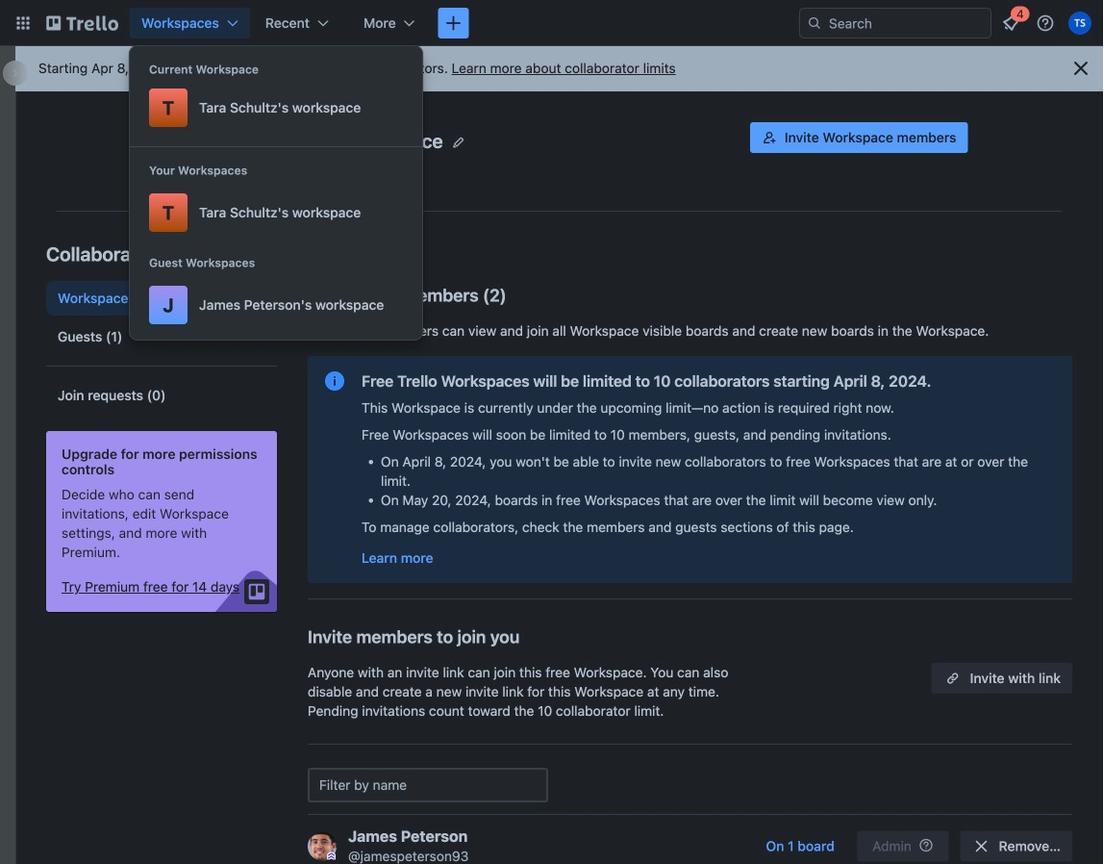 Task type: vqa. For each thing, say whether or not it's contained in the screenshot.
search image
yes



Task type: locate. For each thing, give the bounding box(es) containing it.
back to home image
[[46, 8, 118, 38]]

Search field
[[823, 10, 991, 37]]

james peterson (jamespeterson93) image
[[308, 832, 337, 861]]



Task type: describe. For each thing, give the bounding box(es) containing it.
open information menu image
[[1036, 13, 1056, 33]]

4 notifications image
[[1000, 12, 1023, 35]]

tara schultz (taraschultz7) image
[[1069, 12, 1092, 35]]

search image
[[807, 15, 823, 31]]

this member is an admin of this workspace. image
[[327, 852, 336, 861]]

create board or workspace image
[[444, 13, 464, 33]]

primary element
[[0, 0, 1104, 46]]

Filter by name text field
[[308, 768, 548, 803]]



